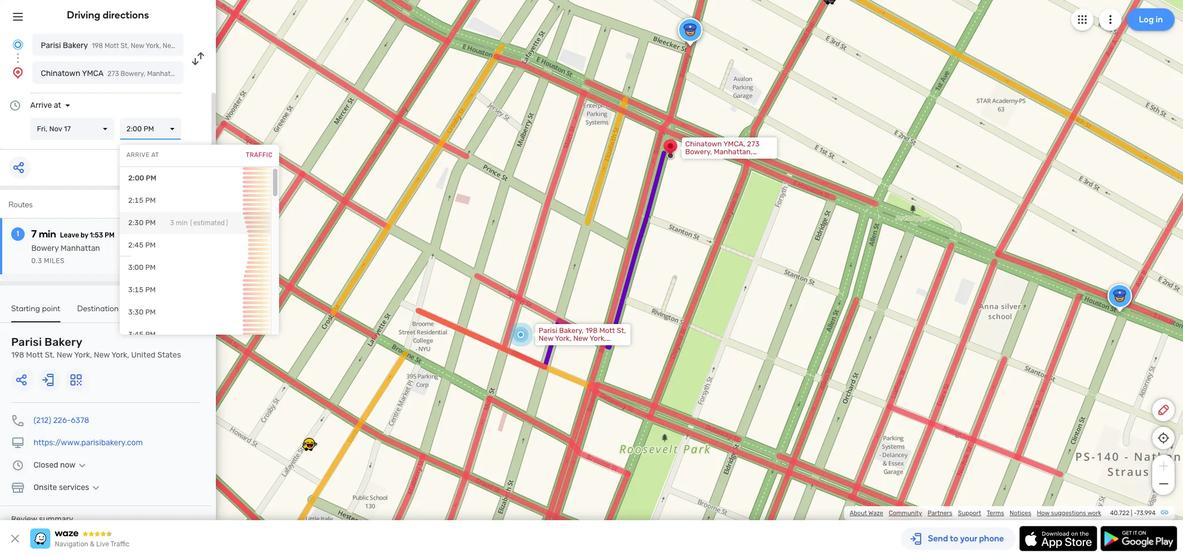 Task type: locate. For each thing, give the bounding box(es) containing it.
2:00 pm down chinatown ymca 273 bowery, manhattan, united states
[[126, 125, 154, 133]]

ymca,
[[723, 140, 745, 148]]

destination
[[77, 304, 119, 314]]

states inside chinatown ymca 273 bowery, manhattan, united states
[[207, 70, 227, 78]]

min for 3
[[176, 219, 188, 227]]

1 horizontal spatial manhattan,
[[714, 148, 752, 156]]

2 vertical spatial mott
[[26, 351, 43, 360]]

bakery down 'point'
[[44, 336, 83, 349]]

2 vertical spatial st,
[[45, 351, 55, 360]]

parisi
[[41, 41, 61, 50], [539, 327, 557, 335], [11, 336, 42, 349]]

bowery, for ymca
[[121, 70, 145, 78]]

york,
[[146, 42, 161, 50], [178, 42, 193, 50], [555, 335, 572, 343], [590, 335, 606, 343], [74, 351, 92, 360], [111, 351, 129, 360]]

0 vertical spatial 2:00
[[126, 125, 142, 133]]

at
[[54, 101, 61, 110], [151, 152, 159, 159]]

parisi inside parisi bakery 198 mott st, new york, new york, united states
[[11, 336, 42, 349]]

chinatown left ymca, at the top right
[[685, 140, 722, 148]]

2 horizontal spatial st,
[[617, 327, 626, 335]]

starting point
[[11, 304, 60, 314]]

new
[[131, 42, 144, 50], [163, 42, 176, 50], [539, 335, 553, 343], [573, 335, 588, 343], [57, 351, 72, 360], [94, 351, 110, 360]]

273 right ymca, at the top right
[[747, 140, 760, 148]]

273
[[108, 70, 119, 78], [747, 140, 760, 148]]

parisi bakery 198 mott st, new york, new york, united states
[[41, 41, 237, 50], [11, 336, 181, 360]]

198 down the 'starting point' button
[[11, 351, 24, 360]]

pencil image
[[1157, 404, 1170, 417]]

1 vertical spatial bowery,
[[685, 148, 712, 156]]

1 vertical spatial bakery
[[44, 336, 83, 349]]

terms link
[[987, 510, 1004, 517]]

0 horizontal spatial 273
[[108, 70, 119, 78]]

chinatown for ymca
[[41, 69, 80, 78]]

arrive down 2:00 pm list box
[[126, 152, 150, 159]]

1 vertical spatial arrive at
[[126, 152, 159, 159]]

1 vertical spatial traffic
[[110, 541, 129, 549]]

min right 7
[[39, 228, 56, 241]]

0 horizontal spatial min
[[39, 228, 56, 241]]

united
[[195, 42, 215, 50], [184, 70, 205, 78], [685, 156, 708, 164], [539, 342, 561, 351], [131, 351, 155, 360]]

1 vertical spatial arrive
[[126, 152, 150, 159]]

1 vertical spatial st,
[[617, 327, 626, 335]]

198 right the bakery,
[[586, 327, 598, 335]]

chinatown inside chinatown ymca, 273 bowery, manhattan, united states
[[685, 140, 722, 148]]

7
[[31, 228, 37, 241]]

point
[[42, 304, 60, 314]]

suggestions
[[1051, 510, 1086, 517]]

call image
[[11, 415, 25, 428]]

live
[[96, 541, 109, 549]]

united inside parisi bakery, 198 mott st, new york, new york, united states
[[539, 342, 561, 351]]

mott down the 'starting point' button
[[26, 351, 43, 360]]

bowery, inside chinatown ymca, 273 bowery, manhattan, united states
[[685, 148, 712, 156]]

bowery, for ymca,
[[685, 148, 712, 156]]

st, down the 'starting point' button
[[45, 351, 55, 360]]

manhattan, for ymca
[[147, 70, 183, 78]]

chevron down image
[[76, 462, 89, 470], [89, 484, 103, 493]]

arrive at down 2:00 pm list box
[[126, 152, 159, 159]]

parisi left the bakery,
[[539, 327, 557, 335]]

parisi right current location image on the top left of page
[[41, 41, 61, 50]]

1 horizontal spatial st,
[[121, 42, 129, 50]]

2:30
[[128, 219, 143, 227]]

pm for 2:30 pm "option" at the top
[[145, 219, 156, 227]]

|
[[1131, 510, 1132, 517]]

bowery, right the ymca at the top of page
[[121, 70, 145, 78]]

3:00 pm option
[[120, 257, 271, 279]]

0 horizontal spatial bowery,
[[121, 70, 145, 78]]

traffic
[[246, 152, 273, 159], [110, 541, 129, 549]]

pm for 2:00 pm option
[[146, 174, 156, 182]]

bowery, inside chinatown ymca 273 bowery, manhattan, united states
[[121, 70, 145, 78]]

pm inside list box
[[144, 125, 154, 133]]

0 vertical spatial parisi
[[41, 41, 61, 50]]

&
[[90, 541, 95, 549]]

1 horizontal spatial min
[[176, 219, 188, 227]]

273 right the ymca at the top of page
[[108, 70, 119, 78]]

1 vertical spatial manhattan,
[[714, 148, 752, 156]]

manhattan, inside chinatown ymca, 273 bowery, manhattan, united states
[[714, 148, 752, 156]]

0 vertical spatial chinatown
[[41, 69, 80, 78]]

273 inside chinatown ymca, 273 bowery, manhattan, united states
[[747, 140, 760, 148]]

mott right the bakery,
[[599, 327, 615, 335]]

2:00 pm
[[126, 125, 154, 133], [128, 174, 156, 182]]

bakery
[[63, 41, 88, 50], [44, 336, 83, 349]]

0 horizontal spatial mott
[[26, 351, 43, 360]]

pm inside 7 min leave by 1:53 pm
[[105, 232, 115, 239]]

onsite
[[34, 483, 57, 493]]

0 horizontal spatial manhattan,
[[147, 70, 183, 78]]

current location image
[[11, 38, 25, 51]]

3:45 pm option
[[120, 324, 271, 346]]

1 vertical spatial 2:00
[[128, 174, 144, 182]]

2:30 pm option
[[120, 212, 271, 234]]

0 vertical spatial arrive
[[30, 101, 52, 110]]

bakery down driving
[[63, 41, 88, 50]]

x image
[[8, 533, 22, 546]]

0 vertical spatial mott
[[105, 42, 119, 50]]

1 horizontal spatial mott
[[105, 42, 119, 50]]

states inside parisi bakery, 198 mott st, new york, new york, united states
[[563, 342, 585, 351]]

1 horizontal spatial 198
[[92, 42, 103, 50]]

manhattan, inside chinatown ymca 273 bowery, manhattan, united states
[[147, 70, 183, 78]]

st, inside parisi bakery, 198 mott st, new york, new york, united states
[[617, 327, 626, 335]]

waze
[[869, 510, 883, 517]]

1 horizontal spatial arrive at
[[126, 152, 159, 159]]

st, right the bakery,
[[617, 327, 626, 335]]

1 horizontal spatial bowery,
[[685, 148, 712, 156]]

chevron down image inside onsite services "button"
[[89, 484, 103, 493]]

2:00 up the 2:15
[[128, 174, 144, 182]]

40.722 | -73.994
[[1110, 510, 1156, 517]]

1 horizontal spatial 273
[[747, 140, 760, 148]]

navigation & live traffic
[[55, 541, 129, 549]]

(estimated)
[[189, 219, 229, 227]]

min right 3
[[176, 219, 188, 227]]

min
[[176, 219, 188, 227], [39, 228, 56, 241]]

chinatown left the ymca at the top of page
[[41, 69, 80, 78]]

17
[[64, 125, 71, 133]]

chevron down image for services
[[89, 484, 103, 493]]

driving directions
[[67, 9, 149, 21]]

parisi bakery 198 mott st, new york, new york, united states up chinatown ymca 273 bowery, manhattan, united states
[[41, 41, 237, 50]]

location image
[[11, 66, 25, 79]]

arrive
[[30, 101, 52, 110], [126, 152, 150, 159]]

2:00 down chinatown ymca 273 bowery, manhattan, united states
[[126, 125, 142, 133]]

fri, nov 17 list box
[[30, 118, 114, 140]]

2 horizontal spatial 198
[[586, 327, 598, 335]]

2 vertical spatial 198
[[11, 351, 24, 360]]

mott
[[105, 42, 119, 50], [599, 327, 615, 335], [26, 351, 43, 360]]

0 horizontal spatial chinatown
[[41, 69, 80, 78]]

0 vertical spatial traffic
[[246, 152, 273, 159]]

clock image up store 'icon'
[[11, 459, 25, 473]]

mott down driving directions
[[105, 42, 119, 50]]

0 vertical spatial 198
[[92, 42, 103, 50]]

community link
[[889, 510, 922, 517]]

7 min leave by 1:53 pm
[[31, 228, 115, 241]]

1 vertical spatial 2:00 pm
[[128, 174, 156, 182]]

3:00
[[128, 263, 143, 272]]

link image
[[1160, 509, 1169, 517]]

0 vertical spatial st,
[[121, 42, 129, 50]]

bowery,
[[121, 70, 145, 78], [685, 148, 712, 156]]

0 vertical spatial chevron down image
[[76, 462, 89, 470]]

at down 2:00 pm list box
[[151, 152, 159, 159]]

chinatown ymca, 273 bowery, manhattan, united states
[[685, 140, 760, 164]]

198
[[92, 42, 103, 50], [586, 327, 598, 335], [11, 351, 24, 360]]

3:30 pm option
[[120, 302, 271, 324]]

computer image
[[11, 437, 25, 450]]

0 vertical spatial manhattan,
[[147, 70, 183, 78]]

parisi down the 'starting point' button
[[11, 336, 42, 349]]

pm for 2:45 pm option
[[145, 241, 156, 249]]

1
[[17, 229, 19, 239]]

1 vertical spatial parisi bakery 198 mott st, new york, new york, united states
[[11, 336, 181, 360]]

0.3
[[31, 257, 42, 265]]

2:00
[[126, 125, 142, 133], [128, 174, 144, 182]]

2:45 pm option
[[120, 234, 271, 257]]

zoom out image
[[1157, 478, 1171, 491]]

bowery, left ymca, at the top right
[[685, 148, 712, 156]]

1 vertical spatial 273
[[747, 140, 760, 148]]

0 vertical spatial 2:00 pm
[[126, 125, 154, 133]]

chevron down image for now
[[76, 462, 89, 470]]

closed now
[[34, 461, 76, 470]]

0 vertical spatial bowery,
[[121, 70, 145, 78]]

1 vertical spatial chevron down image
[[89, 484, 103, 493]]

manhattan,
[[147, 70, 183, 78], [714, 148, 752, 156]]

states
[[217, 42, 237, 50], [207, 70, 227, 78], [710, 156, 732, 164], [563, 342, 585, 351], [157, 351, 181, 360]]

0 horizontal spatial arrive
[[30, 101, 52, 110]]

3:15
[[128, 286, 143, 294]]

parisi bakery 198 mott st, new york, new york, united states down destination button
[[11, 336, 181, 360]]

2:00 pm up 2:15 pm
[[128, 174, 156, 182]]

fri, nov 17
[[37, 125, 71, 133]]

pm for 3:30 pm option
[[145, 308, 156, 317]]

2:30 pm
[[128, 219, 156, 227]]

3:45 pm
[[128, 331, 156, 339]]

st,
[[121, 42, 129, 50], [617, 327, 626, 335], [45, 351, 55, 360]]

0 vertical spatial arrive at
[[30, 101, 61, 110]]

arrive up fri,
[[30, 101, 52, 110]]

1 vertical spatial mott
[[599, 327, 615, 335]]

arrive at
[[30, 101, 61, 110], [126, 152, 159, 159]]

0 vertical spatial 273
[[108, 70, 119, 78]]

273 inside chinatown ymca 273 bowery, manhattan, united states
[[108, 70, 119, 78]]

store image
[[11, 482, 25, 495]]

https://www.parisibakery.com link
[[34, 439, 143, 448]]

2:00 pm list box
[[120, 118, 181, 140]]

manhattan, for ymca,
[[714, 148, 752, 156]]

1 vertical spatial chinatown
[[685, 140, 722, 148]]

198 up the ymca at the top of page
[[92, 42, 103, 50]]

pm for 3:00 pm option on the left
[[145, 263, 156, 272]]

2 horizontal spatial mott
[[599, 327, 615, 335]]

(212) 226-6378 link
[[34, 416, 89, 426]]

1 horizontal spatial chinatown
[[685, 140, 722, 148]]

1 vertical spatial 198
[[586, 327, 598, 335]]

st, up chinatown ymca 273 bowery, manhattan, united states
[[121, 42, 129, 50]]

directions
[[103, 9, 149, 21]]

bowery
[[31, 244, 59, 253]]

0 horizontal spatial 198
[[11, 351, 24, 360]]

closed
[[34, 461, 58, 470]]

2 vertical spatial parisi
[[11, 336, 42, 349]]

0 horizontal spatial at
[[54, 101, 61, 110]]

0 horizontal spatial st,
[[45, 351, 55, 360]]

chevron down image inside closed now button
[[76, 462, 89, 470]]

1 vertical spatial parisi
[[539, 327, 557, 335]]

0 vertical spatial clock image
[[8, 99, 22, 112]]

pm inside "option"
[[145, 219, 156, 227]]

clock image
[[8, 99, 22, 112], [11, 459, 25, 473]]

arrive at up fri,
[[30, 101, 61, 110]]

2:00 inside option
[[128, 174, 144, 182]]

by
[[81, 232, 88, 239]]

min inside 2:30 pm "option"
[[176, 219, 188, 227]]

onsite services
[[34, 483, 89, 493]]

1 vertical spatial min
[[39, 228, 56, 241]]

clock image down the location image
[[8, 99, 22, 112]]

destination button
[[77, 304, 119, 322]]

0 vertical spatial min
[[176, 219, 188, 227]]

at up nov
[[54, 101, 61, 110]]

1 vertical spatial at
[[151, 152, 159, 159]]

0 vertical spatial parisi bakery 198 mott st, new york, new york, united states
[[41, 41, 237, 50]]

min for 7
[[39, 228, 56, 241]]

routes
[[8, 200, 33, 210]]

chinatown
[[41, 69, 80, 78], [685, 140, 722, 148]]



Task type: vqa. For each thing, say whether or not it's contained in the screenshot.
first and from left
no



Task type: describe. For each thing, give the bounding box(es) containing it.
about waze link
[[850, 510, 883, 517]]

2:15
[[128, 196, 143, 205]]

2:00 pm inside list box
[[126, 125, 154, 133]]

states inside chinatown ymca, 273 bowery, manhattan, united states
[[710, 156, 732, 164]]

6378
[[71, 416, 89, 426]]

navigation
[[55, 541, 88, 549]]

onsite services button
[[34, 483, 103, 493]]

-
[[1134, 510, 1137, 517]]

now
[[60, 461, 76, 470]]

273 for ymca
[[108, 70, 119, 78]]

miles
[[44, 257, 65, 265]]

united inside chinatown ymca, 273 bowery, manhattan, united states
[[685, 156, 708, 164]]

3:15 pm
[[128, 286, 156, 294]]

nov
[[49, 125, 62, 133]]

2:00 inside list box
[[126, 125, 142, 133]]

226-
[[53, 416, 71, 426]]

starting
[[11, 304, 40, 314]]

services
[[59, 483, 89, 493]]

fri,
[[37, 125, 47, 133]]

pm for 3:15 pm option on the left bottom of the page
[[145, 286, 156, 294]]

support
[[958, 510, 981, 517]]

3:00 pm
[[128, 263, 156, 272]]

notices
[[1010, 510, 1031, 517]]

3:30 pm
[[128, 308, 156, 317]]

0 vertical spatial at
[[54, 101, 61, 110]]

mott inside parisi bakery, 198 mott st, new york, new york, united states
[[599, 327, 615, 335]]

parisi bakery, 198 mott st, new york, new york, united states
[[539, 327, 626, 351]]

2:45 pm
[[128, 241, 156, 249]]

73.994
[[1137, 510, 1156, 517]]

3 min (estimated)
[[170, 219, 229, 227]]

leave
[[60, 232, 79, 239]]

closed now button
[[34, 461, 89, 470]]

198 inside parisi bakery, 198 mott st, new york, new york, united states
[[586, 327, 598, 335]]

work
[[1088, 510, 1101, 517]]

2:15 pm
[[128, 196, 156, 205]]

1:53
[[90, 232, 103, 239]]

chinatown for ymca,
[[685, 140, 722, 148]]

starting point button
[[11, 304, 60, 323]]

terms
[[987, 510, 1004, 517]]

bakery,
[[559, 327, 584, 335]]

support link
[[958, 510, 981, 517]]

how suggestions work link
[[1037, 510, 1101, 517]]

0 horizontal spatial arrive at
[[30, 101, 61, 110]]

40.722
[[1110, 510, 1130, 517]]

0 horizontal spatial traffic
[[110, 541, 129, 549]]

1 horizontal spatial arrive
[[126, 152, 150, 159]]

how
[[1037, 510, 1050, 517]]

3:15 pm option
[[120, 279, 271, 302]]

(212) 226-6378
[[34, 416, 89, 426]]

summary
[[39, 515, 73, 525]]

3:30
[[128, 308, 143, 317]]

https://www.parisibakery.com
[[34, 439, 143, 448]]

1 horizontal spatial traffic
[[246, 152, 273, 159]]

2:00 pm option
[[120, 167, 271, 190]]

3:45
[[128, 331, 143, 339]]

driving
[[67, 9, 100, 21]]

3
[[170, 219, 174, 227]]

2:45
[[128, 241, 143, 249]]

0 vertical spatial bakery
[[63, 41, 88, 50]]

manhattan
[[61, 244, 100, 253]]

united inside chinatown ymca 273 bowery, manhattan, united states
[[184, 70, 205, 78]]

273 for ymca,
[[747, 140, 760, 148]]

bowery manhattan 0.3 miles
[[31, 244, 100, 265]]

zoom in image
[[1157, 460, 1171, 473]]

parisi inside parisi bakery, 198 mott st, new york, new york, united states
[[539, 327, 557, 335]]

about
[[850, 510, 867, 517]]

community
[[889, 510, 922, 517]]

best
[[183, 232, 199, 238]]

(212)
[[34, 416, 51, 426]]

notices link
[[1010, 510, 1031, 517]]

1 vertical spatial clock image
[[11, 459, 25, 473]]

partners link
[[928, 510, 952, 517]]

2:00 pm inside option
[[128, 174, 156, 182]]

pm for 3:45 pm option
[[145, 331, 156, 339]]

ymca
[[82, 69, 104, 78]]

chinatown ymca 273 bowery, manhattan, united states
[[41, 69, 227, 78]]

partners
[[928, 510, 952, 517]]

pm for 2:15 pm option
[[145, 196, 156, 205]]

review summary
[[11, 515, 73, 525]]

about waze community partners support terms notices how suggestions work
[[850, 510, 1101, 517]]

1 horizontal spatial at
[[151, 152, 159, 159]]

2:15 pm option
[[120, 190, 271, 212]]

review
[[11, 515, 37, 525]]



